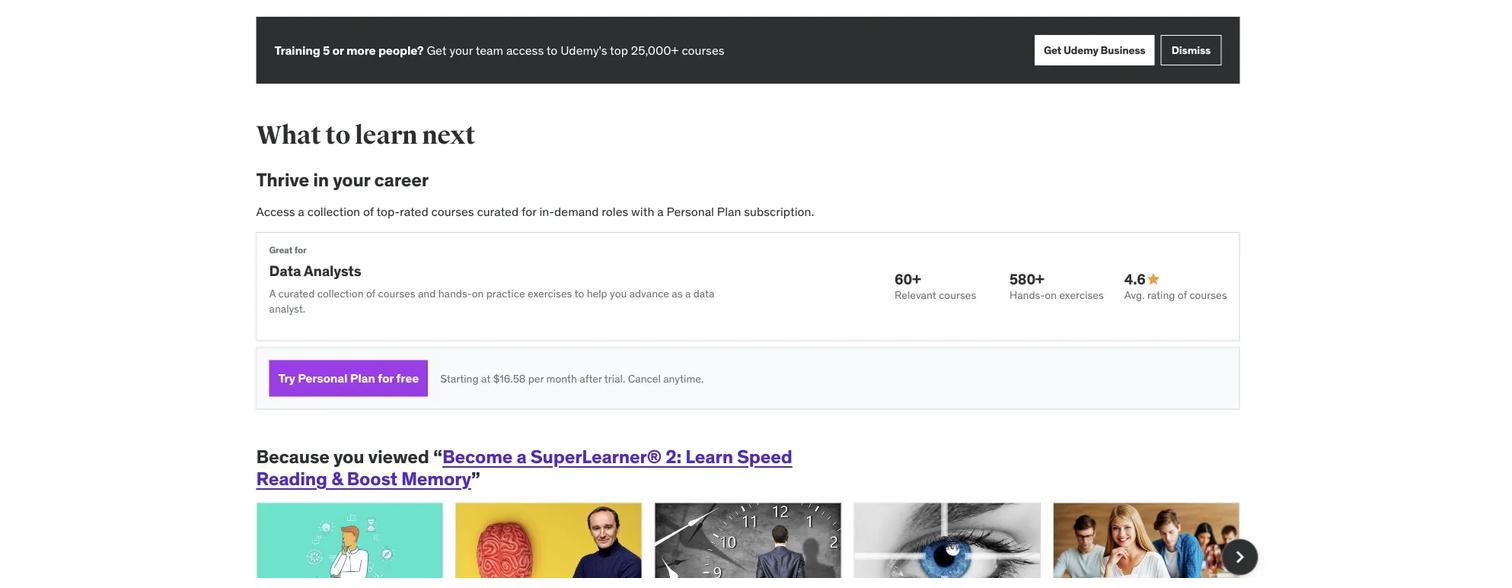 Task type: locate. For each thing, give the bounding box(es) containing it.
speed
[[737, 446, 793, 469]]

udemy
[[1064, 43, 1099, 57]]

2 horizontal spatial to
[[575, 287, 584, 301]]

1 horizontal spatial get
[[1044, 43, 1062, 57]]

you right help
[[610, 287, 627, 301]]

avg.
[[1125, 289, 1145, 302]]

2 vertical spatial for
[[378, 371, 394, 387]]

at
[[481, 372, 491, 386]]

1 horizontal spatial curated
[[477, 204, 519, 219]]

month
[[547, 372, 577, 386]]

&
[[331, 468, 343, 491]]

exercises right practice
[[528, 287, 572, 301]]

exercises left the avg.
[[1060, 289, 1104, 302]]

collection
[[307, 204, 360, 219], [317, 287, 364, 301]]

your right in
[[333, 168, 370, 191]]

curated up analyst.
[[278, 287, 315, 301]]

plan left free
[[350, 371, 375, 387]]

exercises inside 580+ hands-on exercises
[[1060, 289, 1104, 302]]

courses right 25,000+
[[682, 42, 725, 58]]

1 horizontal spatial exercises
[[1060, 289, 1104, 302]]

1 horizontal spatial you
[[610, 287, 627, 301]]

what to learn next
[[256, 120, 475, 151]]

collection down thrive in your career
[[307, 204, 360, 219]]

0 horizontal spatial on
[[472, 287, 484, 301]]

for right "great"
[[294, 245, 307, 256]]

and
[[418, 287, 436, 301]]

a right become
[[517, 446, 527, 469]]

top
[[610, 42, 628, 58]]

1 vertical spatial curated
[[278, 287, 315, 301]]

thrive in your career
[[256, 168, 429, 191]]

as
[[672, 287, 683, 301]]

of inside great for data analysts a curated collection of courses and hands-on practice exercises to help you advance as a data analyst.
[[366, 287, 376, 301]]

courses right relevant
[[939, 289, 977, 302]]

after
[[580, 372, 602, 386]]

0 horizontal spatial you
[[334, 446, 364, 469]]

business
[[1101, 43, 1146, 57]]

superlearner®
[[531, 446, 662, 469]]

2 horizontal spatial for
[[522, 204, 537, 219]]

starting at $16.58 per month after trial. cancel anytime.
[[440, 372, 704, 386]]

1 vertical spatial plan
[[350, 371, 375, 387]]

of left top-
[[363, 204, 374, 219]]

for
[[522, 204, 537, 219], [294, 245, 307, 256], [378, 371, 394, 387]]

personal right with
[[667, 204, 714, 219]]

hands-
[[438, 287, 472, 301]]

get right "people?"
[[427, 42, 447, 58]]

great
[[269, 245, 293, 256]]

udemy's
[[561, 42, 607, 58]]

courses inside great for data analysts a curated collection of courses and hands-on practice exercises to help you advance as a data analyst.
[[378, 287, 416, 301]]

to right access
[[547, 42, 558, 58]]

personal right try
[[298, 371, 348, 387]]

collection inside great for data analysts a curated collection of courses and hands-on practice exercises to help you advance as a data analyst.
[[317, 287, 364, 301]]

help
[[587, 287, 608, 301]]

0 vertical spatial your
[[450, 42, 473, 58]]

1 vertical spatial collection
[[317, 287, 364, 301]]

4.6
[[1125, 270, 1146, 288]]

learn
[[355, 120, 418, 151]]

hands-
[[1010, 289, 1045, 302]]

0 horizontal spatial for
[[294, 245, 307, 256]]

1 horizontal spatial plan
[[717, 204, 741, 219]]

dismiss button
[[1161, 35, 1222, 66]]

courses right rating
[[1190, 289, 1227, 302]]

0 horizontal spatial curated
[[278, 287, 315, 301]]

for left free
[[378, 371, 394, 387]]

0 vertical spatial curated
[[477, 204, 519, 219]]

get udemy business link
[[1035, 35, 1155, 66]]

a right as
[[685, 287, 691, 301]]

analyst.
[[269, 302, 306, 316]]

exercises
[[528, 287, 572, 301], [1060, 289, 1104, 302]]

for inside great for data analysts a curated collection of courses and hands-on practice exercises to help you advance as a data analyst.
[[294, 245, 307, 256]]

1 vertical spatial for
[[294, 245, 307, 256]]

starting
[[440, 372, 479, 386]]

courses left and
[[378, 287, 416, 301]]

0 horizontal spatial plan
[[350, 371, 375, 387]]

courses
[[682, 42, 725, 58], [431, 204, 474, 219], [378, 287, 416, 301], [939, 289, 977, 302], [1190, 289, 1227, 302]]

0 horizontal spatial personal
[[298, 371, 348, 387]]

"
[[433, 446, 442, 469]]

demand
[[555, 204, 599, 219]]

get
[[427, 42, 447, 58], [1044, 43, 1062, 57]]

exercises inside great for data analysts a curated collection of courses and hands-on practice exercises to help you advance as a data analyst.
[[528, 287, 572, 301]]

1 horizontal spatial on
[[1045, 289, 1057, 302]]

learn
[[686, 446, 733, 469]]

0 vertical spatial you
[[610, 287, 627, 301]]

5
[[323, 42, 330, 58]]

to
[[547, 42, 558, 58], [325, 120, 350, 151], [575, 287, 584, 301]]

boost
[[347, 468, 398, 491]]

plan
[[717, 204, 741, 219], [350, 371, 375, 387]]

courses inside the 60+ relevant courses
[[939, 289, 977, 302]]

for left in-
[[522, 204, 537, 219]]

plan left subscription.
[[717, 204, 741, 219]]

1 horizontal spatial personal
[[667, 204, 714, 219]]

try personal plan for free link
[[269, 361, 428, 397]]

curated left in-
[[477, 204, 519, 219]]

roles
[[602, 204, 629, 219]]

rating
[[1148, 289, 1176, 302]]

career
[[374, 168, 429, 191]]

personal
[[667, 204, 714, 219], [298, 371, 348, 387]]

you
[[610, 287, 627, 301], [334, 446, 364, 469]]

get left udemy
[[1044, 43, 1062, 57]]

of
[[363, 204, 374, 219], [366, 287, 376, 301], [1178, 289, 1187, 302]]

0 horizontal spatial exercises
[[528, 287, 572, 301]]

collection down analysts
[[317, 287, 364, 301]]

on inside 580+ hands-on exercises
[[1045, 289, 1057, 302]]

data analysts link
[[269, 262, 361, 280]]

0 vertical spatial plan
[[717, 204, 741, 219]]

of left and
[[366, 287, 376, 301]]

dismiss
[[1172, 43, 1211, 57]]

curated
[[477, 204, 519, 219], [278, 287, 315, 301]]

avg. rating of courses
[[1125, 289, 1227, 302]]

next
[[422, 120, 475, 151]]

1 horizontal spatial your
[[450, 42, 473, 58]]

1 vertical spatial you
[[334, 446, 364, 469]]

1 vertical spatial to
[[325, 120, 350, 151]]

0 vertical spatial collection
[[307, 204, 360, 219]]

0 vertical spatial to
[[547, 42, 558, 58]]

in
[[313, 168, 329, 191]]

your
[[450, 42, 473, 58], [333, 168, 370, 191]]

2 vertical spatial to
[[575, 287, 584, 301]]

to up thrive in your career
[[325, 120, 350, 151]]

0 vertical spatial personal
[[667, 204, 714, 219]]

to left help
[[575, 287, 584, 301]]

thrive in your career element
[[256, 168, 1240, 410]]

a
[[298, 204, 305, 219], [657, 204, 664, 219], [685, 287, 691, 301], [517, 446, 527, 469]]

small image
[[1146, 272, 1161, 287]]

0 horizontal spatial to
[[325, 120, 350, 151]]

you left "viewed"
[[334, 446, 364, 469]]

1 vertical spatial your
[[333, 168, 370, 191]]

on
[[472, 287, 484, 301], [1045, 289, 1057, 302]]

a right with
[[657, 204, 664, 219]]

your left team
[[450, 42, 473, 58]]



Task type: describe. For each thing, give the bounding box(es) containing it.
with
[[631, 204, 655, 219]]

training
[[275, 42, 320, 58]]

0 vertical spatial for
[[522, 204, 537, 219]]

get udemy business
[[1044, 43, 1146, 57]]

anytime.
[[664, 372, 704, 386]]

reading
[[256, 468, 328, 491]]

60+
[[895, 270, 921, 288]]

or
[[332, 42, 344, 58]]

access
[[506, 42, 544, 58]]

more
[[346, 42, 376, 58]]

viewed
[[368, 446, 429, 469]]

a inside great for data analysts a curated collection of courses and hands-on practice exercises to help you advance as a data analyst.
[[685, 287, 691, 301]]

2:
[[666, 446, 682, 469]]

you inside great for data analysts a curated collection of courses and hands-on practice exercises to help you advance as a data analyst.
[[610, 287, 627, 301]]

become a superlearner® 2: learn speed reading & boost memory
[[256, 446, 793, 491]]

25,000+
[[631, 42, 679, 58]]

plan inside try personal plan for free link
[[350, 371, 375, 387]]

subscription.
[[744, 204, 814, 219]]

60+ relevant courses
[[895, 270, 977, 302]]

1 horizontal spatial to
[[547, 42, 558, 58]]

training 5 or more people? get your team access to udemy's top 25,000+ courses
[[275, 42, 725, 58]]

try
[[278, 371, 295, 387]]

great for data analysts a curated collection of courses and hands-on practice exercises to help you advance as a data analyst.
[[269, 245, 715, 316]]

1 horizontal spatial for
[[378, 371, 394, 387]]

because
[[256, 446, 330, 469]]

a right access
[[298, 204, 305, 219]]

per
[[528, 372, 544, 386]]

free
[[396, 371, 419, 387]]

because you viewed "
[[256, 446, 442, 469]]

next image
[[1228, 546, 1253, 570]]

data
[[269, 262, 301, 280]]

thrive
[[256, 168, 309, 191]]

carousel element
[[256, 503, 1259, 579]]

top-
[[377, 204, 400, 219]]

people?
[[378, 42, 424, 58]]

what
[[256, 120, 321, 151]]

0 horizontal spatial your
[[333, 168, 370, 191]]

0 horizontal spatial get
[[427, 42, 447, 58]]

access
[[256, 204, 295, 219]]

team
[[476, 42, 504, 58]]

become a superlearner® 2: learn speed reading & boost memory link
[[256, 446, 793, 491]]

memory
[[401, 468, 471, 491]]

"
[[471, 468, 480, 491]]

rated
[[400, 204, 429, 219]]

580+ hands-on exercises
[[1010, 270, 1104, 302]]

become
[[442, 446, 513, 469]]

on inside great for data analysts a curated collection of courses and hands-on practice exercises to help you advance as a data analyst.
[[472, 287, 484, 301]]

$16.58
[[493, 372, 526, 386]]

a
[[269, 287, 276, 301]]

try personal plan for free
[[278, 371, 419, 387]]

data
[[694, 287, 715, 301]]

trial.
[[605, 372, 626, 386]]

580+
[[1010, 270, 1045, 288]]

to inside great for data analysts a curated collection of courses and hands-on practice exercises to help you advance as a data analyst.
[[575, 287, 584, 301]]

in-
[[540, 204, 555, 219]]

cancel
[[628, 372, 661, 386]]

a inside the become a superlearner® 2: learn speed reading & boost memory
[[517, 446, 527, 469]]

courses right rated on the left top of the page
[[431, 204, 474, 219]]

analysts
[[304, 262, 361, 280]]

access a collection of top-rated courses curated for in-demand roles with a personal plan subscription.
[[256, 204, 814, 219]]

1 vertical spatial personal
[[298, 371, 348, 387]]

of right rating
[[1178, 289, 1187, 302]]

relevant
[[895, 289, 937, 302]]

practice
[[486, 287, 525, 301]]

advance
[[630, 287, 669, 301]]

curated inside great for data analysts a curated collection of courses and hands-on practice exercises to help you advance as a data analyst.
[[278, 287, 315, 301]]



Task type: vqa. For each thing, say whether or not it's contained in the screenshot.
'Relevant'
yes



